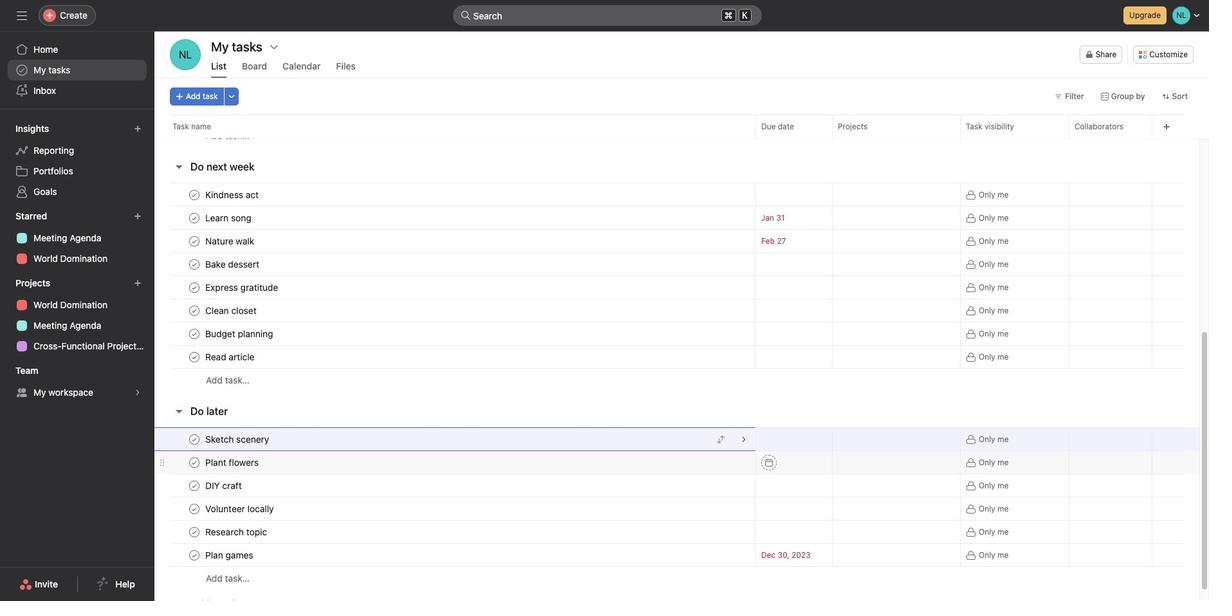 Task type: locate. For each thing, give the bounding box(es) containing it.
16 row from the top
[[155, 520, 1200, 544]]

mark complete image inside express gratitude cell
[[187, 280, 202, 295]]

plan games cell
[[155, 543, 756, 567]]

mark complete image
[[187, 187, 202, 203], [187, 210, 202, 226], [187, 233, 202, 249], [187, 280, 202, 295], [187, 326, 202, 342], [187, 349, 202, 365], [187, 455, 202, 470], [187, 478, 202, 494], [187, 548, 202, 563]]

mark complete checkbox inside express gratitude cell
[[187, 280, 202, 295]]

1 mark complete image from the top
[[187, 257, 202, 272]]

1 task name text field from the top
[[203, 212, 255, 224]]

task name text field for mark complete image inside the plant flowers cell
[[203, 456, 263, 469]]

mark complete image inside research topic cell
[[187, 524, 202, 540]]

mark complete image inside bake dessert cell
[[187, 257, 202, 272]]

mark complete checkbox inside learn song cell
[[187, 210, 202, 226]]

mark complete image for research topic cell
[[187, 524, 202, 540]]

2 collapse task list for this group image from the top
[[174, 406, 184, 417]]

mark complete checkbox inside bake dessert cell
[[187, 257, 202, 272]]

3 mark complete checkbox from the top
[[187, 280, 202, 295]]

9 row from the top
[[155, 322, 1200, 346]]

kindness act cell
[[155, 183, 756, 207]]

1 mark complete checkbox from the top
[[187, 210, 202, 226]]

header do today tree grid
[[155, 0, 1200, 147]]

13 row from the top
[[155, 451, 1200, 475]]

1 vertical spatial collapse task list for this group image
[[174, 406, 184, 417]]

task name text field inside diy craft 'cell'
[[203, 479, 246, 492]]

4 row from the top
[[155, 206, 1200, 230]]

show options image
[[269, 42, 279, 52]]

linked projects for bake dessert cell
[[833, 252, 961, 276]]

mark complete checkbox inside sketch scenery cell
[[187, 432, 202, 447]]

mark complete image inside learn song cell
[[187, 210, 202, 226]]

mark complete image inside read article cell
[[187, 349, 202, 365]]

Mark complete checkbox
[[187, 210, 202, 226], [187, 257, 202, 272], [187, 280, 202, 295], [187, 303, 202, 318], [187, 455, 202, 470], [187, 501, 202, 517]]

mark complete checkbox inside research topic cell
[[187, 524, 202, 540]]

0 vertical spatial collapse task list for this group image
[[174, 162, 184, 172]]

5 mark complete image from the top
[[187, 326, 202, 342]]

7 mark complete image from the top
[[187, 455, 202, 470]]

task name text field for research topic cell
[[203, 526, 271, 539]]

3 mark complete checkbox from the top
[[187, 326, 202, 342]]

6 task name text field from the top
[[203, 549, 257, 562]]

3 task name text field from the top
[[203, 304, 261, 317]]

mark complete checkbox for plant flowers cell
[[187, 455, 202, 470]]

3 task name text field from the top
[[203, 281, 282, 294]]

4 mark complete image from the top
[[187, 501, 202, 517]]

mark complete checkbox inside volunteer locally cell
[[187, 501, 202, 517]]

7 mark complete checkbox from the top
[[187, 524, 202, 540]]

new insights image
[[134, 125, 142, 133]]

4 mark complete checkbox from the top
[[187, 303, 202, 318]]

5 task name text field from the top
[[203, 433, 273, 446]]

mark complete image inside plant flowers cell
[[187, 455, 202, 470]]

task name text field inside bake dessert cell
[[203, 258, 263, 271]]

8 task name text field from the top
[[203, 526, 271, 539]]

4 mark complete image from the top
[[187, 280, 202, 295]]

add field image
[[1164, 123, 1171, 131]]

4 task name text field from the top
[[203, 351, 259, 363]]

2 mark complete image from the top
[[187, 303, 202, 318]]

5 task name text field from the top
[[203, 456, 263, 469]]

5 row from the top
[[155, 229, 1200, 253]]

mark complete image inside nature walk cell
[[187, 233, 202, 249]]

mark complete image inside diy craft 'cell'
[[187, 478, 202, 494]]

3 mark complete image from the top
[[187, 233, 202, 249]]

linked projects for nature walk cell
[[833, 229, 961, 253]]

linked projects for research topic cell
[[833, 520, 961, 544]]

4 task name text field from the top
[[203, 327, 277, 340]]

clean closet cell
[[155, 299, 756, 323]]

task name text field for "budget planning" cell
[[203, 327, 277, 340]]

mark complete checkbox inside nature walk cell
[[187, 233, 202, 249]]

2 mark complete checkbox from the top
[[187, 233, 202, 249]]

1 collapse task list for this group image from the top
[[174, 162, 184, 172]]

linked projects for plant flowers cell
[[833, 451, 961, 475]]

5 mark complete checkbox from the top
[[187, 455, 202, 470]]

collapse task list for this group image for header do later tree grid
[[174, 406, 184, 417]]

linked projects for budget planning cell
[[833, 322, 961, 346]]

3 mark complete image from the top
[[187, 432, 202, 447]]

6 mark complete image from the top
[[187, 349, 202, 365]]

10 row from the top
[[155, 345, 1200, 369]]

8 mark complete checkbox from the top
[[187, 548, 202, 563]]

mark complete image for clean closet cell
[[187, 303, 202, 318]]

2 task name text field from the top
[[203, 258, 263, 271]]

header do next week tree grid
[[155, 183, 1200, 392]]

11 row from the top
[[155, 368, 1200, 392]]

mark complete checkbox inside read article cell
[[187, 349, 202, 365]]

plant flowers cell
[[155, 451, 756, 475]]

mark complete image for kindness act cell at top
[[187, 187, 202, 203]]

Task name text field
[[203, 188, 263, 201], [203, 258, 263, 271], [203, 304, 261, 317], [203, 327, 277, 340], [203, 433, 273, 446], [203, 479, 246, 492], [203, 503, 278, 515], [203, 526, 271, 539]]

mark complete image
[[187, 257, 202, 272], [187, 303, 202, 318], [187, 432, 202, 447], [187, 501, 202, 517], [187, 524, 202, 540]]

task name text field inside kindness act cell
[[203, 188, 263, 201]]

task name text field inside sketch scenery cell
[[203, 433, 273, 446]]

2 mark complete checkbox from the top
[[187, 257, 202, 272]]

task name text field inside "budget planning" cell
[[203, 327, 277, 340]]

5 mark complete image from the top
[[187, 524, 202, 540]]

row
[[155, 115, 1210, 138], [155, 124, 1200, 147], [155, 183, 1200, 207], [155, 206, 1200, 230], [155, 229, 1200, 253], [155, 252, 1200, 276], [155, 276, 1200, 299], [155, 299, 1200, 323], [155, 322, 1200, 346], [155, 345, 1200, 369], [155, 368, 1200, 392], [155, 428, 1200, 451], [155, 451, 1200, 475], [155, 474, 1200, 498], [155, 497, 1200, 521], [155, 520, 1200, 544], [155, 543, 1200, 567], [155, 567, 1200, 590]]

collapse task list for this group image
[[174, 162, 184, 172], [174, 406, 184, 417]]

projects element
[[0, 272, 155, 359]]

Task name text field
[[203, 212, 255, 224], [203, 235, 258, 248], [203, 281, 282, 294], [203, 351, 259, 363], [203, 456, 263, 469], [203, 549, 257, 562]]

task name text field inside express gratitude cell
[[203, 281, 282, 294]]

task name text field inside plan games cell
[[203, 549, 257, 562]]

mark complete image inside kindness act cell
[[187, 187, 202, 203]]

move tasks between sections image
[[717, 436, 725, 443]]

Mark complete checkbox
[[187, 187, 202, 203], [187, 233, 202, 249], [187, 326, 202, 342], [187, 349, 202, 365], [187, 432, 202, 447], [187, 478, 202, 494], [187, 524, 202, 540], [187, 548, 202, 563]]

mark complete checkbox inside plant flowers cell
[[187, 455, 202, 470]]

volunteer locally cell
[[155, 497, 756, 521]]

6 task name text field from the top
[[203, 479, 246, 492]]

9 mark complete image from the top
[[187, 548, 202, 563]]

mark complete checkbox inside diy craft 'cell'
[[187, 478, 202, 494]]

1 task name text field from the top
[[203, 188, 263, 201]]

linked projects for diy craft cell
[[833, 474, 961, 498]]

task name text field inside nature walk cell
[[203, 235, 258, 248]]

mark complete checkbox inside plan games cell
[[187, 548, 202, 563]]

mark complete image for sketch scenery cell
[[187, 432, 202, 447]]

more actions image
[[228, 93, 235, 100]]

task name text field inside plant flowers cell
[[203, 456, 263, 469]]

task name text field inside volunteer locally cell
[[203, 503, 278, 515]]

6 mark complete checkbox from the top
[[187, 501, 202, 517]]

6 mark complete checkbox from the top
[[187, 478, 202, 494]]

5 mark complete checkbox from the top
[[187, 432, 202, 447]]

mark complete checkbox for task name text box in research topic cell
[[187, 524, 202, 540]]

task name text field for mark complete image in the plan games cell
[[203, 549, 257, 562]]

linked projects for volunteer locally cell
[[833, 497, 961, 521]]

task name text field inside learn song cell
[[203, 212, 255, 224]]

None field
[[453, 5, 762, 26]]

mark complete checkbox inside kindness act cell
[[187, 187, 202, 203]]

1 mark complete checkbox from the top
[[187, 187, 202, 203]]

2 task name text field from the top
[[203, 235, 258, 248]]

task name text field inside research topic cell
[[203, 526, 271, 539]]

2 mark complete image from the top
[[187, 210, 202, 226]]

7 row from the top
[[155, 276, 1200, 299]]

prominent image
[[461, 10, 471, 21]]

mark complete checkbox for volunteer locally cell
[[187, 501, 202, 517]]

7 task name text field from the top
[[203, 503, 278, 515]]

8 mark complete image from the top
[[187, 478, 202, 494]]

1 mark complete image from the top
[[187, 187, 202, 203]]

12 row from the top
[[155, 428, 1200, 451]]

4 mark complete checkbox from the top
[[187, 349, 202, 365]]

task name text field inside clean closet cell
[[203, 304, 261, 317]]

mark complete image inside volunteer locally cell
[[187, 501, 202, 517]]

mark complete image inside clean closet cell
[[187, 303, 202, 318]]

mark complete image for volunteer locally cell
[[187, 501, 202, 517]]

task name text field inside read article cell
[[203, 351, 259, 363]]

18 row from the top
[[155, 567, 1200, 590]]

mark complete image for read article cell
[[187, 349, 202, 365]]

mark complete image inside plan games cell
[[187, 548, 202, 563]]

mark complete checkbox inside clean closet cell
[[187, 303, 202, 318]]

mark complete checkbox inside "budget planning" cell
[[187, 326, 202, 342]]

task name text field for diy craft 'cell'
[[203, 479, 246, 492]]

mark complete image inside "budget planning" cell
[[187, 326, 202, 342]]

2 row from the top
[[155, 124, 1200, 147]]

task name text field for kindness act cell at top
[[203, 188, 263, 201]]

task name text field for bake dessert cell
[[203, 258, 263, 271]]



Task type: describe. For each thing, give the bounding box(es) containing it.
mark complete image for learn song cell
[[187, 210, 202, 226]]

global element
[[0, 32, 155, 109]]

mark complete checkbox for clean closet cell
[[187, 303, 202, 318]]

view profile settings image
[[170, 39, 201, 70]]

6 row from the top
[[155, 252, 1200, 276]]

mark complete image for "budget planning" cell
[[187, 326, 202, 342]]

starred element
[[0, 205, 155, 272]]

linked projects for plan games cell
[[833, 543, 961, 567]]

task name text field for mark complete image within read article cell
[[203, 351, 259, 363]]

teams element
[[0, 359, 155, 406]]

mark complete checkbox for task name text field inside the nature walk cell
[[187, 233, 202, 249]]

mark complete checkbox for task name text box within the kindness act cell
[[187, 187, 202, 203]]

mark complete checkbox for task name text box within sketch scenery cell
[[187, 432, 202, 447]]

linked projects for kindness act cell
[[833, 183, 961, 207]]

mark complete image for nature walk cell
[[187, 233, 202, 249]]

mark complete image for express gratitude cell
[[187, 280, 202, 295]]

header do later tree grid
[[155, 428, 1200, 590]]

linked projects for read article cell
[[833, 345, 961, 369]]

mark complete checkbox for task name text box in the "budget planning" cell
[[187, 326, 202, 342]]

mark complete checkbox for task name text field inside read article cell
[[187, 349, 202, 365]]

read article cell
[[155, 345, 756, 369]]

diy craft cell
[[155, 474, 756, 498]]

3 row from the top
[[155, 183, 1200, 207]]

mark complete checkbox for task name text field within the plan games cell
[[187, 548, 202, 563]]

mark complete checkbox for learn song cell
[[187, 210, 202, 226]]

task name text field for mark complete image within the express gratitude cell
[[203, 281, 282, 294]]

task name text field for sketch scenery cell
[[203, 433, 273, 446]]

linked projects for clean closet cell
[[833, 299, 961, 323]]

insights element
[[0, 117, 155, 205]]

mark complete checkbox for task name text box within diy craft 'cell'
[[187, 478, 202, 494]]

hide sidebar image
[[17, 10, 27, 21]]

8 row from the top
[[155, 299, 1200, 323]]

sketch scenery cell
[[155, 428, 756, 451]]

see details, my workspace image
[[134, 389, 142, 397]]

mark complete image for plant flowers cell
[[187, 455, 202, 470]]

linked projects for learn song cell
[[833, 206, 961, 230]]

mark complete image for plan games cell
[[187, 548, 202, 563]]

17 row from the top
[[155, 543, 1200, 567]]

15 row from the top
[[155, 497, 1200, 521]]

task name text field for clean closet cell
[[203, 304, 261, 317]]

details image
[[740, 436, 748, 443]]

task name text field for mark complete image within learn song cell
[[203, 212, 255, 224]]

learn song cell
[[155, 206, 756, 230]]

collapse task list for this group image for header do next week tree grid
[[174, 162, 184, 172]]

Search tasks, projects, and more text field
[[453, 5, 762, 26]]

14 row from the top
[[155, 474, 1200, 498]]

task name text field for volunteer locally cell
[[203, 503, 278, 515]]

mark complete image for diy craft 'cell'
[[187, 478, 202, 494]]

add items to starred image
[[134, 212, 142, 220]]

mark complete checkbox for bake dessert cell
[[187, 257, 202, 272]]

new project or portfolio image
[[134, 279, 142, 287]]

linked projects for express gratitude cell
[[833, 276, 961, 299]]

bake dessert cell
[[155, 252, 756, 276]]

research topic cell
[[155, 520, 756, 544]]

nature walk cell
[[155, 229, 756, 253]]

budget planning cell
[[155, 322, 756, 346]]

express gratitude cell
[[155, 276, 756, 299]]

mark complete image for bake dessert cell
[[187, 257, 202, 272]]

mark complete checkbox for express gratitude cell
[[187, 280, 202, 295]]

1 row from the top
[[155, 115, 1210, 138]]

task name text field for mark complete image inside nature walk cell
[[203, 235, 258, 248]]



Task type: vqa. For each thing, say whether or not it's contained in the screenshot.
Insights element on the top of the page
yes



